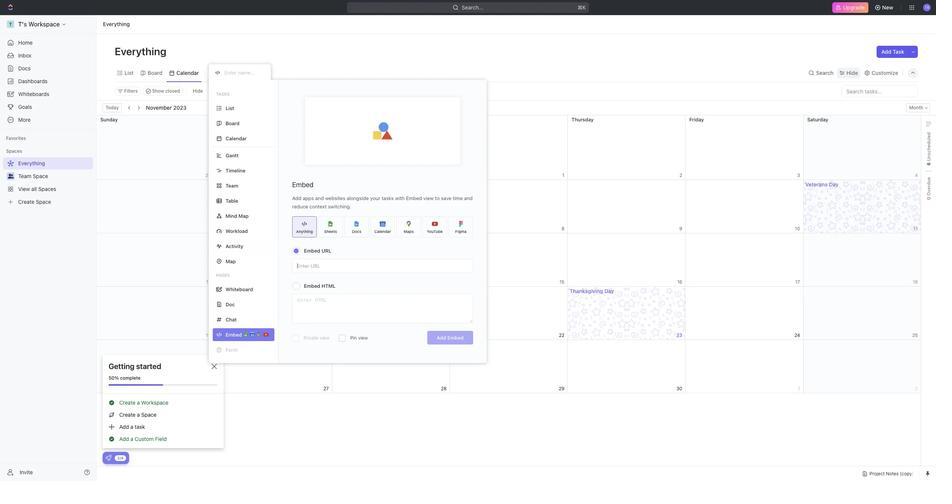 Task type: describe. For each thing, give the bounding box(es) containing it.
2 horizontal spatial calendar
[[375, 229, 391, 234]]

embed for embed html
[[304, 283, 320, 289]]

add for add embed
[[437, 335, 446, 341]]

0 horizontal spatial map
[[226, 258, 236, 265]]

saturday
[[808, 117, 829, 123]]

add for add a custom field
[[119, 436, 129, 443]]

view inside add apps and websites alongside your tasks with embed view to save time and reduce context switching.
[[424, 195, 434, 201]]

add task button
[[877, 46, 909, 58]]

2 and from the left
[[464, 195, 473, 201]]

23
[[677, 333, 683, 338]]

view button
[[209, 68, 233, 78]]

tasks
[[382, 195, 394, 201]]

tasks
[[216, 92, 230, 97]]

veterans day row
[[97, 180, 922, 234]]

favorites
[[6, 136, 26, 141]]

1 horizontal spatial calendar
[[226, 135, 247, 141]]

chat
[[226, 317, 237, 323]]

1 horizontal spatial list
[[226, 105, 234, 111]]

embed html
[[304, 283, 336, 289]]

board link
[[146, 68, 163, 78]]

customize
[[872, 69, 899, 76]]

figma
[[455, 229, 467, 234]]

21
[[442, 333, 447, 338]]

upgrade
[[844, 4, 865, 11]]

30
[[677, 386, 683, 392]]

today button
[[103, 103, 122, 112]]

view for pin view
[[358, 336, 368, 341]]

thursday
[[572, 117, 594, 123]]

table
[[226, 198, 238, 204]]

apps
[[303, 195, 314, 201]]

veterans day
[[806, 181, 839, 188]]

task
[[893, 48, 905, 55]]

26
[[205, 386, 211, 392]]

thanksgiving
[[570, 288, 603, 295]]

search
[[817, 69, 834, 76]]

add embed button
[[428, 331, 473, 345]]

1 horizontal spatial docs
[[352, 229, 362, 234]]

home
[[18, 39, 33, 46]]

favorites button
[[3, 134, 29, 143]]

getting started
[[109, 362, 161, 371]]

show closed
[[152, 88, 180, 94]]

whiteboards link
[[3, 88, 93, 100]]

view button
[[209, 64, 233, 82]]

activity
[[226, 243, 243, 249]]

6
[[926, 163, 932, 166]]

switching.
[[328, 204, 351, 210]]

veterans
[[806, 181, 828, 188]]

onboarding checklist button element
[[106, 456, 112, 462]]

wednesday
[[454, 117, 481, 123]]

create for create a space
[[119, 412, 136, 418]]

a for space
[[137, 412, 140, 418]]

custom
[[135, 436, 154, 443]]

mind
[[226, 213, 237, 219]]

websites
[[325, 195, 346, 201]]

closed
[[165, 88, 180, 94]]

hide button
[[190, 87, 206, 96]]

a for task
[[130, 424, 133, 431]]

close image
[[212, 364, 217, 370]]

friday
[[690, 117, 704, 123]]

new
[[883, 4, 894, 11]]

sunday
[[100, 117, 118, 123]]

1 vertical spatial board
[[226, 120, 240, 126]]

0
[[926, 197, 932, 200]]

board inside 'link'
[[148, 69, 163, 76]]

hide button
[[838, 68, 861, 78]]

gantt
[[226, 152, 239, 158]]

docs link
[[3, 62, 93, 75]]

show closed button
[[143, 87, 183, 96]]

search...
[[462, 4, 484, 11]]

unscheduled
[[926, 133, 932, 163]]

50%
[[109, 376, 119, 381]]

pin
[[350, 336, 357, 341]]

hide inside hide button
[[193, 88, 203, 94]]

1 horizontal spatial map
[[239, 213, 249, 219]]

getting
[[109, 362, 135, 371]]

50% complete
[[109, 376, 141, 381]]

create a space
[[119, 412, 157, 418]]

today
[[106, 105, 119, 111]]

monday
[[218, 117, 237, 123]]

pages
[[216, 273, 230, 278]]

alongside
[[347, 195, 369, 201]]

add task
[[882, 48, 905, 55]]

add for add apps and websites alongside your tasks with embed view to save time and reduce context switching.
[[292, 195, 302, 201]]



Task type: locate. For each thing, give the bounding box(es) containing it.
inbox link
[[3, 50, 93, 62]]

spaces
[[6, 148, 22, 154]]

context
[[310, 204, 327, 210]]

map right mind on the top of the page
[[239, 213, 249, 219]]

1 vertical spatial map
[[226, 258, 236, 265]]

html
[[322, 283, 336, 289]]

embed url
[[304, 248, 331, 254]]

1 vertical spatial row
[[97, 234, 922, 287]]

a left space
[[137, 412, 140, 418]]

1 row from the top
[[97, 116, 922, 180]]

row containing 26
[[97, 340, 922, 394]]

add inside add apps and websites alongside your tasks with embed view to save time and reduce context switching.
[[292, 195, 302, 201]]

thanksgiving day row
[[97, 287, 922, 340]]

map down activity
[[226, 258, 236, 265]]

2 vertical spatial row
[[97, 340, 922, 394]]

docs
[[18, 65, 31, 72], [352, 229, 362, 234]]

view
[[424, 195, 434, 201], [320, 336, 330, 341], [358, 336, 368, 341]]

embed for embed
[[292, 181, 314, 189]]

1 create from the top
[[119, 400, 136, 406]]

add a custom field
[[119, 436, 167, 443]]

with
[[395, 195, 405, 201]]

embed inside add apps and websites alongside your tasks with embed view to save time and reduce context switching.
[[406, 195, 422, 201]]

a
[[137, 400, 140, 406], [137, 412, 140, 418], [130, 424, 133, 431], [130, 436, 133, 443]]

1 vertical spatial everything
[[115, 45, 169, 58]]

hide
[[847, 69, 859, 76], [193, 88, 203, 94]]

task
[[135, 424, 145, 431]]

Enter URL text field
[[293, 259, 473, 273]]

home link
[[3, 37, 93, 49]]

add
[[882, 48, 892, 55], [292, 195, 302, 201], [437, 335, 446, 341], [119, 424, 129, 431], [119, 436, 129, 443]]

board
[[148, 69, 163, 76], [226, 120, 240, 126]]

started
[[136, 362, 161, 371]]

1 horizontal spatial day
[[829, 181, 839, 188]]

0 horizontal spatial day
[[605, 288, 614, 295]]

row
[[97, 116, 922, 180], [97, 234, 922, 287], [97, 340, 922, 394]]

view right private at bottom
[[320, 336, 330, 341]]

3 row from the top
[[97, 340, 922, 394]]

Enter name... field
[[224, 69, 265, 76]]

and
[[315, 195, 324, 201], [464, 195, 473, 201]]

hide inside hide dropdown button
[[847, 69, 859, 76]]

whiteboard
[[226, 287, 253, 293]]

2 vertical spatial calendar
[[375, 229, 391, 234]]

grid
[[96, 116, 922, 467]]

add embed
[[437, 335, 464, 341]]

maps
[[404, 229, 414, 234]]

and up context
[[315, 195, 324, 201]]

20
[[323, 333, 329, 338]]

list up monday in the left of the page
[[226, 105, 234, 111]]

day for veterans day
[[829, 181, 839, 188]]

1 vertical spatial hide
[[193, 88, 203, 94]]

board up 'show'
[[148, 69, 163, 76]]

thanksgiving day
[[570, 288, 614, 295]]

private
[[304, 336, 319, 341]]

hide right search
[[847, 69, 859, 76]]

create up add a task
[[119, 412, 136, 418]]

25
[[913, 333, 918, 338]]

create
[[119, 400, 136, 406], [119, 412, 136, 418]]

embed for embed url
[[304, 248, 320, 254]]

view
[[218, 69, 231, 76]]

0 horizontal spatial calendar
[[177, 69, 199, 76]]

mind map
[[226, 213, 249, 219]]

0 horizontal spatial board
[[148, 69, 163, 76]]

29
[[559, 386, 565, 392]]

a left task
[[130, 424, 133, 431]]

view left to
[[424, 195, 434, 201]]

reduce
[[292, 204, 308, 210]]

form
[[226, 347, 238, 353]]

docs down inbox
[[18, 65, 31, 72]]

everything
[[103, 21, 130, 27], [115, 45, 169, 58]]

upgrade link
[[833, 2, 869, 13]]

field
[[155, 436, 167, 443]]

1 vertical spatial docs
[[352, 229, 362, 234]]

a up the create a space
[[137, 400, 140, 406]]

show
[[152, 88, 164, 94]]

a for workspace
[[137, 400, 140, 406]]

embed inside button
[[448, 335, 464, 341]]

hide down calendar link
[[193, 88, 203, 94]]

embed right 21
[[448, 335, 464, 341]]

invite
[[20, 469, 33, 476]]

0 vertical spatial day
[[829, 181, 839, 188]]

space
[[141, 412, 157, 418]]

28
[[441, 386, 447, 392]]

embed left the url
[[304, 248, 320, 254]]

create for create a workspace
[[119, 400, 136, 406]]

add a task
[[119, 424, 145, 431]]

list link
[[123, 68, 134, 78]]

tree
[[3, 158, 93, 208]]

search button
[[807, 68, 836, 78]]

1 vertical spatial list
[[226, 105, 234, 111]]

and right time
[[464, 195, 473, 201]]

0 horizontal spatial hide
[[193, 88, 203, 94]]

view right pin
[[358, 336, 368, 341]]

1 horizontal spatial and
[[464, 195, 473, 201]]

sheets
[[324, 229, 337, 234]]

0 vertical spatial hide
[[847, 69, 859, 76]]

sidebar navigation
[[0, 15, 97, 482]]

1 horizontal spatial board
[[226, 120, 240, 126]]

day for thanksgiving day
[[605, 288, 614, 295]]

customize button
[[862, 68, 901, 78]]

calendar left maps
[[375, 229, 391, 234]]

0 vertical spatial board
[[148, 69, 163, 76]]

save
[[441, 195, 452, 201]]

1 horizontal spatial hide
[[847, 69, 859, 76]]

embed right with
[[406, 195, 422, 201]]

docs inside sidebar navigation
[[18, 65, 31, 72]]

doc
[[226, 302, 235, 308]]

1 vertical spatial day
[[605, 288, 614, 295]]

day
[[829, 181, 839, 188], [605, 288, 614, 295]]

0 vertical spatial map
[[239, 213, 249, 219]]

dashboards
[[18, 78, 48, 84]]

calendar
[[177, 69, 199, 76], [226, 135, 247, 141], [375, 229, 391, 234]]

2 row from the top
[[97, 234, 922, 287]]

0 horizontal spatial list
[[125, 69, 134, 76]]

calendar up gantt at left
[[226, 135, 247, 141]]

docs right the sheets
[[352, 229, 362, 234]]

overdue
[[926, 177, 932, 197]]

0 vertical spatial calendar
[[177, 69, 199, 76]]

your
[[370, 195, 381, 201]]

timeline
[[226, 168, 246, 174]]

day right 'veterans'
[[829, 181, 839, 188]]

view for private view
[[320, 336, 330, 341]]

calendar link
[[175, 68, 199, 78]]

0 horizontal spatial and
[[315, 195, 324, 201]]

22
[[559, 333, 565, 338]]

team
[[226, 183, 238, 189]]

add for add a task
[[119, 424, 129, 431]]

a for custom
[[130, 436, 133, 443]]

goals link
[[3, 101, 93, 113]]

list
[[125, 69, 134, 76], [226, 105, 234, 111]]

url
[[322, 248, 331, 254]]

0 vertical spatial create
[[119, 400, 136, 406]]

add apps and websites alongside your tasks with embed view to save time and reduce context switching.
[[292, 195, 473, 210]]

create up the create a space
[[119, 400, 136, 406]]

dashboards link
[[3, 75, 93, 87]]

day right thanksgiving
[[605, 288, 614, 295]]

⌘k
[[578, 4, 586, 11]]

0 horizontal spatial view
[[320, 336, 330, 341]]

27
[[324, 386, 329, 392]]

pin view
[[350, 336, 368, 341]]

0 vertical spatial list
[[125, 69, 134, 76]]

everything link
[[101, 20, 132, 29]]

Search tasks... text field
[[842, 86, 918, 97]]

grid containing veterans day
[[96, 116, 922, 467]]

1 vertical spatial calendar
[[226, 135, 247, 141]]

add for add task
[[882, 48, 892, 55]]

1 and from the left
[[315, 195, 324, 201]]

0 vertical spatial everything
[[103, 21, 130, 27]]

2 horizontal spatial view
[[424, 195, 434, 201]]

0 vertical spatial row
[[97, 116, 922, 180]]

Enter HTML text field
[[293, 295, 473, 323]]

1 horizontal spatial view
[[358, 336, 368, 341]]

create a workspace
[[119, 400, 169, 406]]

list left board 'link'
[[125, 69, 134, 76]]

1 vertical spatial create
[[119, 412, 136, 418]]

whiteboards
[[18, 91, 49, 97]]

calendar up hide button
[[177, 69, 199, 76]]

a down add a task
[[130, 436, 133, 443]]

onboarding checklist button image
[[106, 456, 112, 462]]

2 create from the top
[[119, 412, 136, 418]]

private view
[[304, 336, 330, 341]]

complete
[[120, 376, 141, 381]]

new button
[[872, 2, 898, 14]]

board down tasks
[[226, 120, 240, 126]]

inbox
[[18, 52, 31, 59]]

workspace
[[141, 400, 169, 406]]

0 horizontal spatial docs
[[18, 65, 31, 72]]

embed up apps
[[292, 181, 314, 189]]

tree inside sidebar navigation
[[3, 158, 93, 208]]

youtube
[[427, 229, 443, 234]]

goals
[[18, 104, 32, 110]]

0 vertical spatial docs
[[18, 65, 31, 72]]

embed left html
[[304, 283, 320, 289]]



Task type: vqa. For each thing, say whether or not it's contained in the screenshot.
Team
yes



